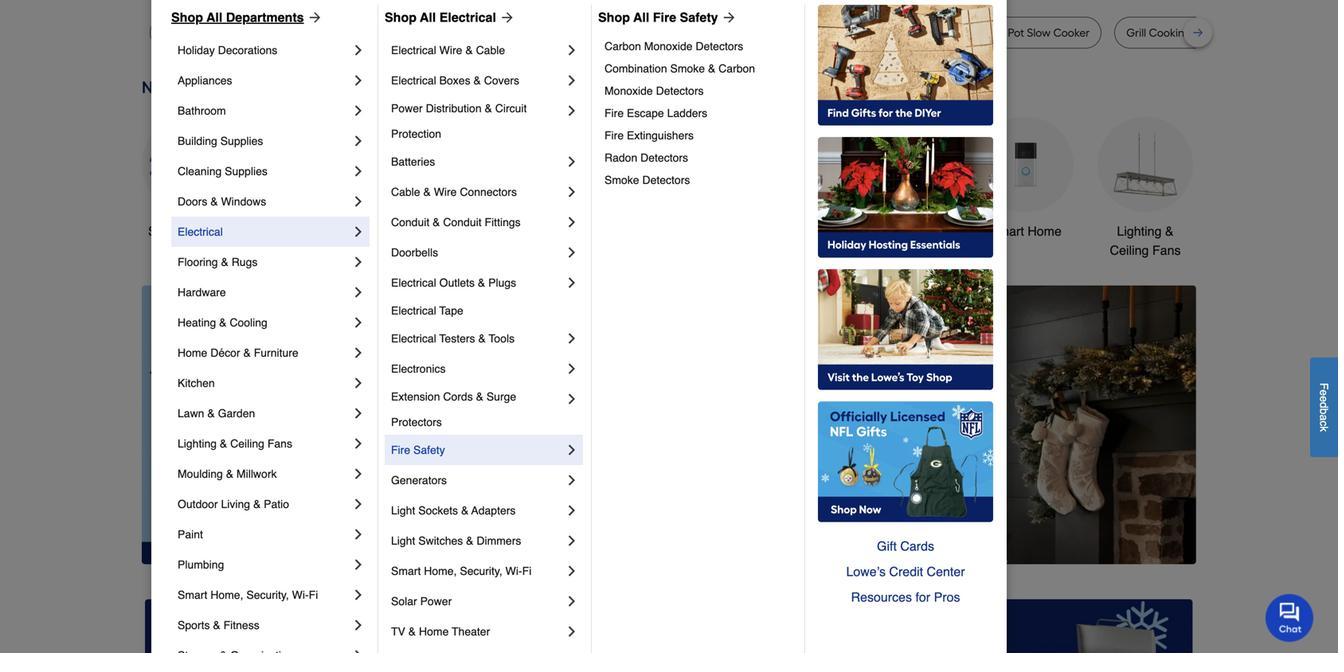 Task type: locate. For each thing, give the bounding box(es) containing it.
chevron right image for doorbells
[[564, 245, 580, 261]]

chevron right image for kitchen
[[351, 375, 367, 391]]

outdoor living & patio
[[178, 498, 289, 511]]

e up b
[[1318, 396, 1331, 402]]

fire escape ladders link
[[605, 102, 794, 124]]

shop all deals link
[[142, 117, 237, 241]]

get up to 2 free select tools or batteries when you buy 1 with select purchases. image
[[145, 599, 478, 653]]

fire inside fire safety link
[[391, 444, 410, 457]]

all up triple slow cooker
[[420, 10, 436, 25]]

fire down protectors
[[391, 444, 410, 457]]

fans
[[1153, 243, 1181, 258], [268, 437, 292, 450]]

fire down recommended searches for you heading
[[653, 10, 677, 25]]

0 horizontal spatial arrow right image
[[304, 10, 323, 25]]

all up "holiday decorations"
[[206, 10, 223, 25]]

& inside power distribution & circuit protection
[[485, 102, 492, 115]]

arrow left image
[[438, 425, 454, 441]]

1 horizontal spatial crock
[[976, 26, 1006, 39]]

1 vertical spatial outdoor
[[178, 498, 218, 511]]

outdoor down moulding
[[178, 498, 218, 511]]

home
[[1028, 224, 1062, 239], [178, 347, 207, 359], [419, 625, 449, 638]]

shop all electrical link
[[385, 8, 515, 27]]

1 vertical spatial bathroom
[[879, 224, 934, 239]]

electrical left tape
[[391, 304, 436, 317]]

fire for escape
[[605, 107, 624, 120]]

1 horizontal spatial conduit
[[443, 216, 482, 229]]

arrow right image for shop all electrical
[[496, 10, 515, 25]]

0 horizontal spatial cooker
[[403, 26, 440, 39]]

supplies inside cleaning supplies link
[[225, 165, 268, 178]]

1 vertical spatial smart
[[391, 565, 421, 578]]

2 e from the top
[[1318, 396, 1331, 402]]

1 horizontal spatial slow
[[1027, 26, 1051, 39]]

0 horizontal spatial fi
[[309, 589, 318, 602]]

home,
[[424, 565, 457, 578], [211, 589, 243, 602]]

1 horizontal spatial safety
[[680, 10, 718, 25]]

resources for pros link
[[818, 585, 994, 610]]

smart
[[990, 224, 1024, 239], [391, 565, 421, 578], [178, 589, 207, 602]]

cooker down 'shop all electrical'
[[403, 26, 440, 39]]

wire up boxes
[[440, 44, 462, 57]]

fire inside fire escape ladders link
[[605, 107, 624, 120]]

distribution
[[426, 102, 482, 115]]

shop these last-minute gifts. $99 or less. quantities are limited and won't last. image
[[142, 286, 399, 564]]

smart home, security, wi-fi link up fitness
[[178, 580, 351, 610]]

1 vertical spatial safety
[[414, 444, 445, 457]]

light down generators
[[391, 504, 415, 517]]

0 horizontal spatial security,
[[246, 589, 289, 602]]

batteries
[[391, 155, 435, 168]]

lowe's credit center link
[[818, 559, 994, 585]]

detectors down radon detectors
[[643, 174, 690, 186]]

chevron right image for electrical wire & cable
[[564, 42, 580, 58]]

gift cards link
[[818, 534, 994, 559]]

& inside extension cords & surge protectors
[[476, 390, 484, 403]]

kitchen link
[[178, 368, 351, 398]]

light
[[391, 504, 415, 517], [391, 535, 415, 547]]

carbon down carbon monoxide detectors link
[[719, 62, 755, 75]]

recommended searches for you heading
[[142, 0, 1197, 4]]

1 vertical spatial carbon
[[719, 62, 755, 75]]

fire left escape
[[605, 107, 624, 120]]

1 slow from the left
[[377, 26, 401, 39]]

chevron right image for lawn & garden
[[351, 406, 367, 421]]

0 horizontal spatial home,
[[211, 589, 243, 602]]

cards
[[901, 539, 935, 554]]

0 horizontal spatial arrow right image
[[718, 10, 737, 25]]

a
[[1318, 415, 1331, 421]]

cable inside electrical wire & cable link
[[476, 44, 505, 57]]

wire up conduit & conduit fittings
[[434, 186, 457, 198]]

electrical outlets & plugs link
[[391, 268, 564, 298]]

fi down light switches & dimmers link
[[522, 565, 532, 578]]

pot for crock pot cooking pot
[[768, 26, 784, 39]]

combination
[[605, 62, 667, 75]]

1 horizontal spatial arrow right image
[[496, 10, 515, 25]]

power up tv & home theater
[[420, 595, 452, 608]]

instant
[[885, 26, 920, 39]]

supplies up windows
[[225, 165, 268, 178]]

departments
[[226, 10, 304, 25]]

0 horizontal spatial lighting
[[178, 437, 217, 450]]

cable down microwave
[[476, 44, 505, 57]]

electrical
[[440, 10, 496, 25], [391, 44, 436, 57], [391, 74, 436, 87], [178, 225, 223, 238], [391, 276, 436, 289], [391, 304, 436, 317], [391, 332, 436, 345]]

2 crock from the left
[[976, 26, 1006, 39]]

1 vertical spatial ceiling
[[230, 437, 264, 450]]

1 vertical spatial cable
[[391, 186, 420, 198]]

0 horizontal spatial safety
[[414, 444, 445, 457]]

chevron right image for solar power
[[564, 594, 580, 610]]

0 vertical spatial security,
[[460, 565, 503, 578]]

chat invite button image
[[1266, 594, 1315, 642]]

1 horizontal spatial lighting & ceiling fans
[[1110, 224, 1181, 258]]

lowe's credit center
[[847, 565, 965, 579]]

2 horizontal spatial tools
[[791, 224, 821, 239]]

outdoor tools & equipment
[[742, 224, 833, 258]]

tools down electrical tape link
[[489, 332, 515, 345]]

0 vertical spatial fi
[[522, 565, 532, 578]]

outdoor inside outdoor tools & equipment
[[742, 224, 788, 239]]

0 horizontal spatial smoke
[[605, 174, 639, 186]]

1 horizontal spatial carbon
[[719, 62, 755, 75]]

officially licensed n f l gifts. shop now. image
[[818, 402, 994, 523]]

christmas
[[519, 224, 577, 239]]

electrical left boxes
[[391, 74, 436, 87]]

all down recommended searches for you heading
[[634, 10, 650, 25]]

shop for shop all fire safety
[[598, 10, 630, 25]]

doorbells
[[391, 246, 438, 259]]

0 horizontal spatial crock
[[735, 26, 765, 39]]

electrical up electrical wire & cable link
[[440, 10, 496, 25]]

carbon up "combination"
[[605, 40, 641, 53]]

electrical testers & tools link
[[391, 323, 564, 354]]

chevron right image for heating & cooling
[[351, 315, 367, 331]]

detectors down extinguishers at the top of page
[[641, 151, 688, 164]]

smart home, security, wi-fi down light switches & dimmers
[[391, 565, 532, 578]]

3 pot from the left
[[923, 26, 939, 39]]

1 vertical spatial fans
[[268, 437, 292, 450]]

2 shop from the left
[[385, 10, 417, 25]]

christmas decorations link
[[500, 117, 596, 260]]

1 horizontal spatial decorations
[[514, 243, 582, 258]]

1 horizontal spatial lighting & ceiling fans link
[[1098, 117, 1194, 260]]

0 horizontal spatial ceiling
[[230, 437, 264, 450]]

tv
[[391, 625, 405, 638]]

carbon
[[605, 40, 641, 53], [719, 62, 755, 75]]

0 horizontal spatial cooking
[[787, 26, 830, 39]]

0 vertical spatial lighting
[[1117, 224, 1162, 239]]

chevron right image for tv & home theater
[[564, 624, 580, 640]]

1 vertical spatial light
[[391, 535, 415, 547]]

shop up holiday
[[171, 10, 203, 25]]

electrical testers & tools
[[391, 332, 515, 345]]

holiday decorations
[[178, 44, 278, 57]]

1 horizontal spatial lighting
[[1117, 224, 1162, 239]]

circuit
[[495, 102, 527, 115]]

1 vertical spatial decorations
[[514, 243, 582, 258]]

tools up doorbells
[[414, 224, 444, 239]]

1 horizontal spatial fi
[[522, 565, 532, 578]]

chevron right image for outdoor living & patio
[[351, 496, 367, 512]]

security, up solar power link
[[460, 565, 503, 578]]

1 vertical spatial monoxide
[[605, 84, 653, 97]]

electrical down doorbells
[[391, 276, 436, 289]]

1 vertical spatial home,
[[211, 589, 243, 602]]

0 horizontal spatial tools
[[414, 224, 444, 239]]

theater
[[452, 625, 490, 638]]

center
[[927, 565, 965, 579]]

heating & cooling link
[[178, 308, 351, 338]]

0 vertical spatial carbon
[[605, 40, 641, 53]]

0 vertical spatial fans
[[1153, 243, 1181, 258]]

shop for shop all electrical
[[385, 10, 417, 25]]

0 vertical spatial wire
[[440, 44, 462, 57]]

1 crock from the left
[[735, 26, 765, 39]]

safety up carbon monoxide detectors link
[[680, 10, 718, 25]]

e
[[1318, 390, 1331, 396], [1318, 396, 1331, 402]]

light for light switches & dimmers
[[391, 535, 415, 547]]

crock right the instant pot
[[976, 26, 1006, 39]]

chevron right image for moulding & millwork
[[351, 466, 367, 482]]

1 horizontal spatial arrow right image
[[1167, 425, 1183, 441]]

grate
[[1195, 26, 1224, 39]]

0 vertical spatial supplies
[[220, 135, 263, 147]]

carbon inside combination smoke & carbon monoxide detectors
[[719, 62, 755, 75]]

0 horizontal spatial cable
[[391, 186, 420, 198]]

1 horizontal spatial fans
[[1153, 243, 1181, 258]]

doors
[[178, 195, 207, 208]]

doorbells link
[[391, 237, 564, 268]]

1 vertical spatial wi-
[[292, 589, 309, 602]]

arrow right image up holiday decorations link
[[304, 10, 323, 25]]

radon
[[605, 151, 638, 164]]

0 vertical spatial cable
[[476, 44, 505, 57]]

2 light from the top
[[391, 535, 415, 547]]

detectors
[[696, 40, 744, 53], [656, 84, 704, 97], [641, 151, 688, 164], [643, 174, 690, 186]]

all right the shop
[[181, 224, 195, 239]]

smoke down carbon monoxide detectors link
[[670, 62, 705, 75]]

1 vertical spatial smart home, security, wi-fi
[[178, 589, 318, 602]]

0 horizontal spatial decorations
[[218, 44, 278, 57]]

light left switches
[[391, 535, 415, 547]]

supplies up cleaning supplies
[[220, 135, 263, 147]]

detectors inside radon detectors link
[[641, 151, 688, 164]]

decorations down shop all departments link in the left of the page
[[218, 44, 278, 57]]

arrow right image
[[304, 10, 323, 25], [496, 10, 515, 25]]

chevron right image for extension cords & surge protectors
[[564, 391, 580, 407]]

home, up sports & fitness
[[211, 589, 243, 602]]

outdoor living & patio link
[[178, 489, 351, 519]]

0 vertical spatial outdoor
[[742, 224, 788, 239]]

1 vertical spatial arrow right image
[[1167, 425, 1183, 441]]

arrow right image
[[718, 10, 737, 25], [1167, 425, 1183, 441]]

sockets
[[418, 504, 458, 517]]

0 vertical spatial light
[[391, 504, 415, 517]]

0 vertical spatial decorations
[[218, 44, 278, 57]]

fire
[[653, 10, 677, 25], [605, 107, 624, 120], [605, 129, 624, 142], [391, 444, 410, 457]]

1 horizontal spatial cooker
[[1054, 26, 1090, 39]]

scroll to item #2 image
[[768, 536, 806, 542]]

find gifts for the diyer. image
[[818, 5, 994, 126]]

1 vertical spatial security,
[[246, 589, 289, 602]]

supplies inside building supplies link
[[220, 135, 263, 147]]

wi- down plumbing link
[[292, 589, 309, 602]]

flooring
[[178, 256, 218, 269]]

2 arrow right image from the left
[[496, 10, 515, 25]]

all
[[206, 10, 223, 25], [420, 10, 436, 25], [634, 10, 650, 25], [181, 224, 195, 239]]

1 horizontal spatial security,
[[460, 565, 503, 578]]

conduit down cable & wire connectors
[[443, 216, 482, 229]]

chevron right image for batteries
[[564, 154, 580, 170]]

2 conduit from the left
[[443, 216, 482, 229]]

home, for smart home, security, wi-fi link to the right
[[424, 565, 457, 578]]

wi- down dimmers
[[506, 565, 522, 578]]

power up 'protection'
[[391, 102, 423, 115]]

1 vertical spatial fi
[[309, 589, 318, 602]]

2 cooking from the left
[[1149, 26, 1192, 39]]

fi up "sports & fitness" "link"
[[309, 589, 318, 602]]

shop up triple slow cooker
[[385, 10, 417, 25]]

tools link
[[381, 117, 476, 241]]

fitness
[[224, 619, 260, 632]]

d
[[1318, 402, 1331, 408]]

0 horizontal spatial wi-
[[292, 589, 309, 602]]

garden
[[218, 407, 255, 420]]

0 horizontal spatial outdoor
[[178, 498, 218, 511]]

light for light sockets & adapters
[[391, 504, 415, 517]]

0 horizontal spatial home
[[178, 347, 207, 359]]

2 horizontal spatial shop
[[598, 10, 630, 25]]

electrical outlets & plugs
[[391, 276, 516, 289]]

cooker left grill
[[1054, 26, 1090, 39]]

light switches & dimmers
[[391, 535, 521, 547]]

shop up "combination"
[[598, 10, 630, 25]]

outdoor
[[742, 224, 788, 239], [178, 498, 218, 511]]

security, down plumbing link
[[246, 589, 289, 602]]

holiday decorations link
[[178, 35, 351, 65]]

solar power
[[391, 595, 452, 608]]

chevron right image
[[351, 42, 367, 58], [564, 42, 580, 58], [351, 103, 367, 119], [564, 103, 580, 119], [351, 133, 367, 149], [564, 154, 580, 170], [351, 163, 367, 179], [564, 184, 580, 200], [564, 245, 580, 261], [351, 254, 367, 270], [564, 275, 580, 291], [351, 284, 367, 300], [351, 315, 367, 331], [351, 345, 367, 361], [351, 375, 367, 391], [351, 436, 367, 452], [564, 472, 580, 488], [564, 503, 580, 519], [351, 527, 367, 543], [564, 533, 580, 549], [564, 563, 580, 579], [351, 648, 367, 653]]

tools
[[414, 224, 444, 239], [791, 224, 821, 239], [489, 332, 515, 345]]

0 vertical spatial lighting & ceiling fans link
[[1098, 117, 1194, 260]]

microwave countertop
[[477, 26, 593, 39]]

1 arrow right image from the left
[[304, 10, 323, 25]]

generators
[[391, 474, 447, 487]]

moulding & millwork link
[[178, 459, 351, 489]]

electrical down triple slow cooker
[[391, 44, 436, 57]]

1 horizontal spatial ceiling
[[1110, 243, 1149, 258]]

chevron right image for paint
[[351, 527, 367, 543]]

smart home, security, wi-fi up fitness
[[178, 589, 318, 602]]

home, down switches
[[424, 565, 457, 578]]

0 vertical spatial smoke
[[670, 62, 705, 75]]

chevron right image for plumbing
[[351, 557, 367, 573]]

chevron right image
[[351, 73, 367, 88], [564, 73, 580, 88], [351, 194, 367, 210], [564, 214, 580, 230], [351, 224, 367, 240], [564, 331, 580, 347], [564, 361, 580, 377], [564, 391, 580, 407], [351, 406, 367, 421], [564, 442, 580, 458], [351, 466, 367, 482], [351, 496, 367, 512], [351, 557, 367, 573], [351, 587, 367, 603], [564, 594, 580, 610], [351, 617, 367, 633], [564, 624, 580, 640]]

0 horizontal spatial carbon
[[605, 40, 641, 53]]

arrow right image inside shop all departments link
[[304, 10, 323, 25]]

fire up 'radon'
[[605, 129, 624, 142]]

1 light from the top
[[391, 504, 415, 517]]

scroll to item #5 image
[[886, 536, 924, 542]]

cable
[[476, 44, 505, 57], [391, 186, 420, 198]]

carbon monoxide detectors
[[605, 40, 744, 53]]

decorations for christmas
[[514, 243, 582, 258]]

fire inside 'shop all fire safety' link
[[653, 10, 677, 25]]

cords
[[443, 390, 473, 403]]

1 horizontal spatial cooking
[[1149, 26, 1192, 39]]

cable inside 'cable & wire connectors' link
[[391, 186, 420, 198]]

decorations down christmas
[[514, 243, 582, 258]]

smart home link
[[978, 117, 1074, 241]]

appliances
[[178, 74, 232, 87]]

1 conduit from the left
[[391, 216, 430, 229]]

kitchen
[[178, 377, 215, 390]]

1 shop from the left
[[171, 10, 203, 25]]

fire for safety
[[391, 444, 410, 457]]

e up d
[[1318, 390, 1331, 396]]

chevron right image for power distribution & circuit protection
[[564, 103, 580, 119]]

fire inside fire extinguishers link
[[605, 129, 624, 142]]

detectors up the combination smoke & carbon monoxide detectors 'link'
[[696, 40, 744, 53]]

3 shop from the left
[[598, 10, 630, 25]]

1 vertical spatial supplies
[[225, 165, 268, 178]]

moulding
[[178, 468, 223, 480]]

monoxide down "combination"
[[605, 84, 653, 97]]

lighting
[[1117, 224, 1162, 239], [178, 437, 217, 450]]

0 horizontal spatial conduit
[[391, 216, 430, 229]]

chevron right image for electrical
[[351, 224, 367, 240]]

conduit up doorbells
[[391, 216, 430, 229]]

1 cooker from the left
[[403, 26, 440, 39]]

monoxide down 'shop all fire safety' link
[[644, 40, 693, 53]]

electrical up electronics at left
[[391, 332, 436, 345]]

1 vertical spatial home
[[178, 347, 207, 359]]

chevron right image for bathroom
[[351, 103, 367, 119]]

1 horizontal spatial smart home, security, wi-fi
[[391, 565, 532, 578]]

1 horizontal spatial shop
[[385, 10, 417, 25]]

light sockets & adapters link
[[391, 496, 564, 526]]

0 horizontal spatial fans
[[268, 437, 292, 450]]

cable down batteries
[[391, 186, 420, 198]]

4 pot from the left
[[1008, 26, 1025, 39]]

safety down arrow left image
[[414, 444, 445, 457]]

& inside combination smoke & carbon monoxide detectors
[[708, 62, 716, 75]]

flooring & rugs link
[[178, 247, 351, 277]]

smoke down 'radon'
[[605, 174, 639, 186]]

1 vertical spatial lighting & ceiling fans
[[178, 437, 292, 450]]

chevron right image for flooring & rugs
[[351, 254, 367, 270]]

warming
[[1237, 26, 1284, 39]]

tools up equipment
[[791, 224, 821, 239]]

tv & home theater link
[[391, 617, 564, 647]]

arrow right image inside shop all electrical link
[[496, 10, 515, 25]]

0 vertical spatial arrow right image
[[718, 10, 737, 25]]

fittings
[[485, 216, 521, 229]]

tv & home theater
[[391, 625, 490, 638]]

fire extinguishers
[[605, 129, 694, 142]]

shop all fire safety link
[[598, 8, 737, 27]]

smart home, security, wi-fi link down light switches & dimmers
[[391, 556, 564, 586]]

smoke detectors link
[[605, 169, 794, 191]]

1 horizontal spatial wi-
[[506, 565, 522, 578]]

f e e d b a c k button
[[1311, 358, 1339, 457]]

outdoor up equipment
[[742, 224, 788, 239]]

lighting & ceiling fans link
[[1098, 117, 1194, 260], [178, 429, 351, 459]]

chevron right image for hardware
[[351, 284, 367, 300]]

smoke inside combination smoke & carbon monoxide detectors
[[670, 62, 705, 75]]

0 vertical spatial bathroom
[[178, 104, 226, 117]]

lawn & garden
[[178, 407, 255, 420]]

holiday hosting essentials. image
[[818, 137, 994, 258]]

1 horizontal spatial outdoor
[[742, 224, 788, 239]]

1 horizontal spatial smart
[[391, 565, 421, 578]]

windows
[[221, 195, 266, 208]]

1 vertical spatial lighting & ceiling fans link
[[178, 429, 351, 459]]

shop
[[171, 10, 203, 25], [385, 10, 417, 25], [598, 10, 630, 25]]

chevron right image for building supplies
[[351, 133, 367, 149]]

crock up the combination smoke & carbon monoxide detectors 'link'
[[735, 26, 765, 39]]

1 pot from the left
[[768, 26, 784, 39]]

fire for extinguishers
[[605, 129, 624, 142]]

arrow right image up microwave
[[496, 10, 515, 25]]

dimmers
[[477, 535, 521, 547]]

chevron right image for appliances
[[351, 73, 367, 88]]

detectors up ladders
[[656, 84, 704, 97]]

0 vertical spatial home
[[1028, 224, 1062, 239]]



Task type: vqa. For each thing, say whether or not it's contained in the screenshot.
Lighting & Ceiling Fans link to the top
yes



Task type: describe. For each thing, give the bounding box(es) containing it.
lawn
[[178, 407, 204, 420]]

chevron right image for light sockets & adapters
[[564, 503, 580, 519]]

electronics link
[[391, 354, 564, 384]]

supplies for cleaning supplies
[[225, 165, 268, 178]]

grill cooking grate & warming rack
[[1127, 26, 1312, 39]]

furniture
[[254, 347, 299, 359]]

gift cards
[[877, 539, 935, 554]]

chevron right image for light switches & dimmers
[[564, 533, 580, 549]]

cable & wire connectors
[[391, 186, 517, 198]]

fi for the left smart home, security, wi-fi link
[[309, 589, 318, 602]]

chevron right image for generators
[[564, 472, 580, 488]]

0 vertical spatial safety
[[680, 10, 718, 25]]

for
[[916, 590, 931, 605]]

doors & windows
[[178, 195, 266, 208]]

0 vertical spatial monoxide
[[644, 40, 693, 53]]

arrow right image inside 'shop all fire safety' link
[[718, 10, 737, 25]]

smoke detectors
[[605, 174, 690, 186]]

electrical up flooring
[[178, 225, 223, 238]]

crock pot cooking pot
[[735, 26, 849, 39]]

plumbing link
[[178, 550, 351, 580]]

chevron right image for home décor & furniture
[[351, 345, 367, 361]]

decorations for holiday
[[218, 44, 278, 57]]

chevron right image for electrical testers & tools
[[564, 331, 580, 347]]

chevron right image for electrical boxes & covers
[[564, 73, 580, 88]]

chevron right image for sports & fitness
[[351, 617, 367, 633]]

detectors inside combination smoke & carbon monoxide detectors
[[656, 84, 704, 97]]

building
[[178, 135, 217, 147]]

1 vertical spatial lighting
[[178, 437, 217, 450]]

christmas decorations
[[514, 224, 582, 258]]

all for electrical
[[420, 10, 436, 25]]

electrical for electrical tape
[[391, 304, 436, 317]]

0 vertical spatial ceiling
[[1110, 243, 1149, 258]]

extension
[[391, 390, 440, 403]]

resources for pros
[[851, 590, 960, 605]]

2 vertical spatial home
[[419, 625, 449, 638]]

shop for shop all departments
[[171, 10, 203, 25]]

hardware
[[178, 286, 226, 299]]

paint link
[[178, 519, 351, 550]]

millwork
[[237, 468, 277, 480]]

electrical for electrical wire & cable
[[391, 44, 436, 57]]

crock pot slow cooker
[[976, 26, 1090, 39]]

arrow right image for shop all departments
[[304, 10, 323, 25]]

shop all departments link
[[171, 8, 323, 27]]

protection
[[391, 127, 441, 140]]

visit the lowe's toy shop. image
[[818, 269, 994, 390]]

appliances link
[[178, 65, 351, 96]]

fi for smart home, security, wi-fi link to the right
[[522, 565, 532, 578]]

all for fire
[[634, 10, 650, 25]]

tools inside outdoor tools & equipment
[[791, 224, 821, 239]]

chevron right image for cable & wire connectors
[[564, 184, 580, 200]]

up to 30 percent off select grills and accessories. image
[[861, 599, 1194, 653]]

combination smoke & carbon monoxide detectors
[[605, 62, 759, 97]]

outdoor for outdoor tools & equipment
[[742, 224, 788, 239]]

1 vertical spatial wire
[[434, 186, 457, 198]]

building supplies link
[[178, 126, 351, 156]]

detectors inside carbon monoxide detectors link
[[696, 40, 744, 53]]

extension cords & surge protectors
[[391, 390, 520, 429]]

patio
[[264, 498, 289, 511]]

pros
[[934, 590, 960, 605]]

electronics
[[391, 363, 446, 375]]

cleaning supplies link
[[178, 156, 351, 186]]

light switches & dimmers link
[[391, 526, 564, 556]]

electrical for electrical outlets & plugs
[[391, 276, 436, 289]]

all for departments
[[206, 10, 223, 25]]

chevron right image for holiday decorations
[[351, 42, 367, 58]]

chevron right image for cleaning supplies
[[351, 163, 367, 179]]

cable & wire connectors link
[[391, 177, 564, 207]]

security, for smart home, security, wi-fi link to the right
[[460, 565, 503, 578]]

sports & fitness link
[[178, 610, 351, 641]]

all for deals
[[181, 224, 195, 239]]

light sockets & adapters
[[391, 504, 516, 517]]

cleaning supplies
[[178, 165, 268, 178]]

1 vertical spatial smoke
[[605, 174, 639, 186]]

generators link
[[391, 465, 564, 496]]

living
[[221, 498, 250, 511]]

0 vertical spatial smart
[[990, 224, 1024, 239]]

crock for crock pot slow cooker
[[976, 26, 1006, 39]]

deals
[[198, 224, 231, 239]]

electrical for electrical boxes & covers
[[391, 74, 436, 87]]

power distribution & circuit protection link
[[391, 96, 564, 147]]

electrical boxes & covers
[[391, 74, 520, 87]]

crock for crock pot cooking pot
[[735, 26, 765, 39]]

2 horizontal spatial home
[[1028, 224, 1062, 239]]

0 horizontal spatial lighting & ceiling fans link
[[178, 429, 351, 459]]

1 horizontal spatial tools
[[489, 332, 515, 345]]

conduit & conduit fittings
[[391, 216, 521, 229]]

moulding & millwork
[[178, 468, 277, 480]]

pot for crock pot slow cooker
[[1008, 26, 1025, 39]]

& inside outdoor tools & equipment
[[824, 224, 833, 239]]

radon detectors
[[605, 151, 688, 164]]

0 vertical spatial lighting & ceiling fans
[[1110, 224, 1181, 258]]

0 horizontal spatial smart home, security, wi-fi link
[[178, 580, 351, 610]]

75 percent off all artificial christmas trees, holiday lights and more. image
[[425, 286, 1197, 564]]

radon detectors link
[[605, 147, 794, 169]]

triple slow cooker
[[347, 26, 440, 39]]

home, for the left smart home, security, wi-fi link
[[211, 589, 243, 602]]

2 cooker from the left
[[1054, 26, 1090, 39]]

0 vertical spatial wi-
[[506, 565, 522, 578]]

sports
[[178, 619, 210, 632]]

equipment
[[757, 243, 818, 258]]

heating
[[178, 316, 216, 329]]

electrical link
[[178, 217, 351, 247]]

batteries link
[[391, 147, 564, 177]]

chevron right image for doors & windows
[[351, 194, 367, 210]]

1 horizontal spatial smart home, security, wi-fi link
[[391, 556, 564, 586]]

testers
[[439, 332, 475, 345]]

chevron right image for electrical outlets & plugs
[[564, 275, 580, 291]]

f e e d b a c k
[[1318, 383, 1331, 432]]

chevron right image for smart home, security, wi-fi
[[351, 587, 367, 603]]

electrical for electrical testers & tools
[[391, 332, 436, 345]]

k
[[1318, 426, 1331, 432]]

0 horizontal spatial lighting & ceiling fans
[[178, 437, 292, 450]]

1 horizontal spatial bathroom link
[[859, 117, 955, 241]]

0 horizontal spatial smart home, security, wi-fi
[[178, 589, 318, 602]]

heating & cooling
[[178, 316, 268, 329]]

0 horizontal spatial smart
[[178, 589, 207, 602]]

detectors inside smoke detectors link
[[643, 174, 690, 186]]

chevron right image for smart home, security, wi-fi
[[564, 563, 580, 579]]

building supplies
[[178, 135, 263, 147]]

2 pot from the left
[[832, 26, 849, 39]]

paint
[[178, 528, 203, 541]]

grill
[[1127, 26, 1147, 39]]

supplies for building supplies
[[220, 135, 263, 147]]

switches
[[418, 535, 463, 547]]

lowe's
[[847, 565, 886, 579]]

shop all electrical
[[385, 10, 496, 25]]

1 vertical spatial power
[[420, 595, 452, 608]]

shop
[[148, 224, 178, 239]]

1 cooking from the left
[[787, 26, 830, 39]]

triple
[[347, 26, 374, 39]]

electrical boxes & covers link
[[391, 65, 564, 96]]

instant pot
[[885, 26, 939, 39]]

credit
[[890, 565, 924, 579]]

up to 35 percent off select small appliances. image
[[503, 599, 836, 653]]

smart home
[[990, 224, 1062, 239]]

outdoor for outdoor living & patio
[[178, 498, 218, 511]]

security, for the left smart home, security, wi-fi link
[[246, 589, 289, 602]]

extension cords & surge protectors link
[[391, 384, 564, 435]]

new deals every day during 25 days of deals image
[[142, 74, 1197, 101]]

0 horizontal spatial bathroom link
[[178, 96, 351, 126]]

sports & fitness
[[178, 619, 260, 632]]

fire escape ladders
[[605, 107, 708, 120]]

monoxide inside combination smoke & carbon monoxide detectors
[[605, 84, 653, 97]]

fire safety
[[391, 444, 445, 457]]

1 horizontal spatial bathroom
[[879, 224, 934, 239]]

chevron right image for fire safety
[[564, 442, 580, 458]]

cleaning
[[178, 165, 222, 178]]

electrical wire & cable link
[[391, 35, 564, 65]]

power inside power distribution & circuit protection
[[391, 102, 423, 115]]

microwave
[[477, 26, 532, 39]]

shop all departments
[[171, 10, 304, 25]]

tape
[[439, 304, 464, 317]]

resources
[[851, 590, 912, 605]]

ladders
[[667, 107, 708, 120]]

2 slow from the left
[[1027, 26, 1051, 39]]

scroll to item #4 element
[[844, 534, 886, 544]]

0 horizontal spatial bathroom
[[178, 104, 226, 117]]

chevron right image for electronics
[[564, 361, 580, 377]]

c
[[1318, 421, 1331, 426]]

holiday
[[178, 44, 215, 57]]

chevron right image for conduit & conduit fittings
[[564, 214, 580, 230]]

fans inside lighting & ceiling fans
[[1153, 243, 1181, 258]]

1 e from the top
[[1318, 390, 1331, 396]]

pot for instant pot
[[923, 26, 939, 39]]

chevron right image for lighting & ceiling fans
[[351, 436, 367, 452]]



